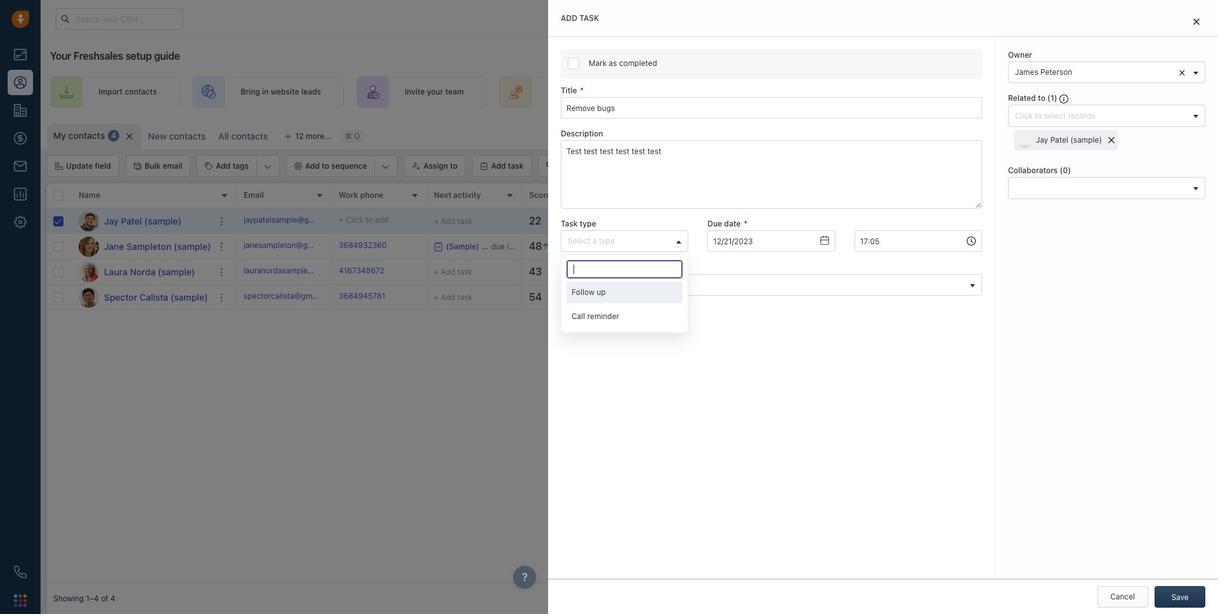Task type: describe. For each thing, give the bounding box(es) containing it.
peterson for 22
[[760, 216, 792, 226]]

cell for 22
[[999, 209, 1212, 234]]

task inside button
[[508, 161, 524, 171]]

1–4
[[86, 594, 99, 604]]

grid containing 22
[[47, 182, 1212, 584]]

2 leads from the left
[[571, 87, 591, 97]]

acme
[[910, 267, 930, 277]]

route leads to your team link
[[499, 76, 662, 108]]

follow up option
[[567, 282, 683, 304]]

(sample) inside the jane sampleton (sample) link
[[174, 241, 211, 252]]

import contacts for the import contacts link
[[98, 87, 157, 97]]

as
[[609, 58, 617, 68]]

spectorcalista@gmail.com 3684945781
[[244, 291, 385, 301]]

mark
[[589, 58, 607, 68]]

a
[[593, 236, 597, 246]]

techcave
[[910, 293, 944, 302]]

(sample) inside jay patel (sample) link
[[144, 215, 182, 226]]

1 vertical spatial container_wx8msf4aqz5i3rn1 image
[[723, 268, 732, 276]]

assign
[[424, 161, 448, 171]]

container_wx8msf4aqz5i3rn1 image for janesampleton@gmail.com 3684932360
[[723, 242, 732, 251]]

set up your sales pipeline link
[[842, 76, 1007, 108]]

select an outcome button
[[561, 274, 983, 295]]

due
[[708, 219, 722, 229]]

+ click to add for 54
[[625, 293, 674, 302]]

jay patel (sample) inside × tab panel
[[1036, 135, 1102, 145]]

bring in website leads link
[[192, 76, 344, 108]]

email
[[244, 191, 264, 200]]

follow
[[572, 288, 595, 297]]

4 inside my contacts 4
[[111, 131, 116, 141]]

james peterson for 22
[[735, 216, 792, 226]]

⌘
[[345, 132, 352, 141]]

jay patel (sample) inside press space to deselect this row. row
[[104, 215, 182, 226]]

0 horizontal spatial )
[[1055, 93, 1058, 103]]

date
[[725, 219, 741, 229]]

+ add task for 54
[[434, 292, 473, 302]]

janesampleton@gmail.com link
[[244, 240, 340, 253]]

0
[[1063, 166, 1068, 175]]

import for the import contacts link
[[98, 87, 123, 97]]

deal
[[1085, 87, 1100, 97]]

update field
[[66, 161, 111, 171]]

(sample) up acme inc (sample)
[[951, 242, 982, 251]]

sequence for add to sequence
[[331, 161, 367, 171]]

0 horizontal spatial type
[[580, 219, 596, 229]]

×
[[1179, 65, 1186, 79]]

laura norda (sample) link
[[104, 266, 195, 278]]

related
[[1009, 93, 1036, 103]]

activity
[[454, 191, 481, 200]]

import contacts link
[[50, 76, 180, 108]]

add for 4167348672
[[661, 267, 674, 277]]

-- text field
[[708, 231, 836, 252]]

of
[[101, 594, 108, 604]]

table
[[1001, 129, 1020, 139]]

your inside set up your sales pipeline link
[[916, 87, 932, 97]]

contacts right my on the top of the page
[[68, 130, 105, 141]]

j image
[[79, 211, 99, 231]]

4167348672 link
[[339, 265, 385, 279]]

spectorcalista@gmail.com
[[244, 291, 338, 301]]

add for 3684932360
[[661, 242, 674, 251]]

setup
[[126, 50, 152, 62]]

james peterson inside × tab panel
[[1016, 67, 1073, 77]]

lauranordasample@gmail.com link
[[244, 265, 352, 279]]

l image
[[79, 262, 99, 282]]

close image
[[1194, 18, 1200, 25]]

cancel
[[1111, 592, 1135, 602]]

12 more... button
[[278, 128, 339, 145]]

(sample) inside × tab panel
[[1071, 135, 1102, 145]]

add inside "group"
[[216, 161, 231, 171]]

+ click to add for 43
[[625, 267, 674, 277]]

collaborators
[[1009, 166, 1058, 175]]

my contacts link
[[53, 129, 105, 142]]

add task button
[[472, 155, 532, 177]]

your freshsales setup guide
[[50, 50, 180, 62]]

collaborators ( 0 )
[[1009, 166, 1071, 175]]

1 leads from the left
[[301, 87, 321, 97]]

bulk email
[[145, 161, 182, 171]]

more...
[[306, 131, 332, 141]]

james for 43
[[735, 267, 758, 277]]

field
[[95, 161, 111, 171]]

james inside × tab panel
[[1016, 67, 1039, 77]]

jay inside press space to deselect this row. row
[[104, 215, 119, 226]]

create
[[723, 87, 748, 97]]

add to sequence group
[[286, 155, 398, 177]]

sampleton
[[127, 241, 171, 252]]

your inside invite your team link
[[427, 87, 443, 97]]

48
[[529, 241, 542, 252]]

add for 3684945781
[[661, 293, 674, 302]]

title
[[561, 86, 577, 95]]

norda
[[130, 266, 156, 277]]

patel inside × tab panel
[[1051, 135, 1069, 145]]

next
[[434, 191, 452, 200]]

(sample) inside spector calista (sample) link
[[171, 292, 208, 302]]

add tags group
[[197, 155, 280, 177]]

add inside × tab panel
[[561, 13, 578, 23]]

qualified for 54
[[829, 293, 861, 302]]

list box inside × tab panel
[[567, 282, 683, 328]]

jane
[[104, 241, 124, 252]]

angle down image for add to sequence
[[382, 161, 390, 173]]

1 sales from the left
[[750, 87, 769, 97]]

follow up
[[572, 288, 606, 297]]

press space to select this row. row containing laura norda (sample)
[[47, 260, 237, 285]]

click for 3684932360
[[631, 242, 649, 251]]

type inside the select a type dropdown button
[[599, 236, 615, 246]]

peterson for 43
[[760, 267, 792, 277]]

add tags button
[[198, 156, 256, 176]]

email
[[163, 161, 182, 171]]

Click to select records search field
[[1012, 109, 1189, 123]]

jaypatelsample@gmail.com link
[[244, 214, 341, 228]]

angle down image for add tags
[[264, 161, 272, 173]]

invite
[[405, 87, 425, 97]]

row group containing 22
[[237, 209, 1212, 310]]

press space to select this row. row containing jane sampleton (sample)
[[47, 234, 237, 260]]

add to power dialer list button
[[538, 155, 650, 177]]

Search your CRM... text field
[[56, 8, 183, 30]]

freshworks switcher image
[[14, 595, 27, 607]]

43
[[529, 266, 542, 277]]

spector
[[104, 292, 137, 302]]

up for follow
[[597, 288, 606, 297]]

widgetz.io
[[910, 242, 949, 251]]

4167348672
[[339, 266, 385, 275]]

peterson for 54
[[760, 293, 792, 302]]

my
[[53, 130, 66, 141]]

lauranordasample@gmail.com
[[244, 266, 352, 275]]

customize table button
[[940, 124, 1028, 145]]

showing 1–4 of 4
[[53, 594, 115, 604]]

jay inside × tab panel
[[1036, 135, 1049, 145]]

(sample) down acme inc (sample) link
[[946, 293, 978, 302]]

invite your team
[[405, 87, 464, 97]]

task type
[[561, 219, 596, 229]]

1 horizontal spatial )
[[1068, 166, 1071, 175]]

create sales sequence
[[723, 87, 806, 97]]

in
[[262, 87, 269, 97]]

phone image
[[14, 566, 27, 579]]

completed
[[619, 58, 657, 68]]

container_wx8msf4aqz5i3rn1 image for jaypatelsample@gmail.com + click to add
[[723, 217, 732, 226]]

power
[[584, 161, 606, 171]]

s image
[[79, 287, 99, 308]]

set up your sales pipeline
[[890, 87, 984, 97]]

press space to select this row. row containing spector calista (sample)
[[47, 285, 237, 310]]

Start typing the details about the task… text field
[[561, 140, 983, 209]]

contacts inside button
[[1078, 129, 1110, 139]]

add to power dialer list
[[557, 161, 642, 171]]

click for 4167348672
[[631, 267, 649, 277]]

contacts right all
[[231, 131, 268, 142]]

assign to
[[424, 161, 458, 171]]

save
[[1172, 593, 1189, 602]]

inc
[[932, 267, 943, 277]]

james for 22
[[735, 216, 758, 226]]



Task type: vqa. For each thing, say whether or not it's contained in the screenshot.
the Weighted associated with Demo
no



Task type: locate. For each thing, give the bounding box(es) containing it.
none search field inside × tab panel
[[567, 260, 683, 279]]

) left add deal
[[1055, 93, 1058, 103]]

0 horizontal spatial your
[[427, 87, 443, 97]]

your inside route leads to your team link
[[602, 87, 619, 97]]

2 angle down image from the left
[[382, 161, 390, 173]]

container_wx8msf4aqz5i3rn1 image
[[723, 217, 732, 226], [434, 242, 443, 251], [723, 242, 732, 251], [723, 293, 732, 302]]

call reminder
[[572, 312, 620, 321]]

1 horizontal spatial add task
[[561, 13, 599, 23]]

angle down image
[[264, 161, 272, 173], [382, 161, 390, 173]]

jaypatelsample@gmail.com + click to add
[[244, 215, 389, 225]]

(sample)
[[1071, 135, 1102, 145], [144, 215, 182, 226], [174, 241, 211, 252], [951, 242, 982, 251], [158, 266, 195, 277], [945, 267, 977, 277], [171, 292, 208, 302], [946, 293, 978, 302]]

select inside dropdown button
[[568, 236, 591, 246]]

0 horizontal spatial jay
[[104, 215, 119, 226]]

add task inside × tab panel
[[561, 13, 599, 23]]

1 + click to add from the top
[[625, 242, 674, 251]]

2 vertical spatial + click to add
[[625, 293, 674, 302]]

invite your team link
[[357, 76, 487, 108]]

task
[[561, 219, 578, 229]]

× dialog
[[548, 0, 1219, 614]]

new contacts button
[[142, 124, 212, 149], [148, 131, 206, 142]]

guide
[[154, 50, 180, 62]]

pipeline
[[955, 87, 984, 97]]

0 vertical spatial qualified
[[829, 242, 861, 251]]

select down outcome
[[568, 280, 591, 289]]

add to sequence button
[[287, 156, 375, 176]]

task inside × tab panel
[[580, 13, 599, 23]]

team down mark as completed
[[621, 87, 639, 97]]

3 qualified from the top
[[829, 293, 861, 302]]

my contacts 4
[[53, 130, 116, 141]]

sales up title 'text box'
[[750, 87, 769, 97]]

press space to deselect this row. row for row group containing 22
[[237, 209, 1212, 234]]

work phone
[[339, 191, 384, 200]]

phone element
[[8, 560, 33, 585]]

+ add task for 43
[[434, 267, 473, 276]]

2 horizontal spatial your
[[916, 87, 932, 97]]

cell for 43
[[999, 260, 1212, 284]]

janesampleton@gmail.com
[[244, 240, 340, 250]]

select inside button
[[568, 280, 591, 289]]

2 + add task from the top
[[434, 267, 473, 276]]

up right follow
[[597, 288, 606, 297]]

⌘ o
[[345, 132, 360, 141]]

new contacts
[[148, 131, 206, 142]]

1 angle down image from the left
[[264, 161, 272, 173]]

to inside × tab panel
[[1038, 93, 1046, 103]]

1 horizontal spatial your
[[602, 87, 619, 97]]

3 cell from the top
[[999, 260, 1212, 284]]

1 vertical spatial jay
[[104, 215, 119, 226]]

create sales sequence link
[[675, 76, 829, 108]]

2 select from the top
[[568, 280, 591, 289]]

leads right website
[[301, 87, 321, 97]]

0 vertical spatial select
[[568, 236, 591, 246]]

type up select a type on the top of the page
[[580, 219, 596, 229]]

1 + add task from the top
[[434, 216, 473, 226]]

0 vertical spatial patel
[[1051, 135, 1069, 145]]

3 + click to add from the top
[[625, 293, 674, 302]]

james
[[1016, 67, 1039, 77], [735, 216, 758, 226], [735, 242, 758, 251], [735, 267, 758, 277], [735, 293, 758, 302]]

techcave (sample)
[[910, 293, 978, 302]]

1 horizontal spatial jay
[[1036, 135, 1049, 145]]

add
[[561, 13, 578, 23], [1068, 87, 1083, 97], [216, 161, 231, 171], [305, 161, 320, 171], [491, 161, 506, 171], [557, 161, 572, 171], [441, 216, 455, 226], [441, 267, 455, 276], [441, 292, 455, 302]]

1 vertical spatial type
[[599, 236, 615, 246]]

patel up "0"
[[1051, 135, 1069, 145]]

work
[[339, 191, 358, 200]]

2 vertical spatial + add task
[[434, 292, 473, 302]]

( right collaborators
[[1060, 166, 1063, 175]]

acme inc (sample)
[[910, 267, 977, 277]]

container_wx8msf4aqz5i3rn1 image left 'customize'
[[948, 130, 957, 139]]

4 right my contacts link
[[111, 131, 116, 141]]

container_wx8msf4aqz5i3rn1 image
[[948, 130, 957, 139], [723, 268, 732, 276]]

(sample) inside laura norda (sample) link
[[158, 266, 195, 277]]

import for import contacts button
[[1051, 129, 1076, 139]]

spector calista (sample) link
[[104, 291, 208, 304]]

1 horizontal spatial angle down image
[[382, 161, 390, 173]]

j image
[[79, 236, 99, 257]]

owner
[[1009, 50, 1033, 60]]

2 row group from the left
[[237, 209, 1212, 310]]

1 horizontal spatial leads
[[571, 87, 591, 97]]

0 horizontal spatial leads
[[301, 87, 321, 97]]

sequence inside button
[[331, 161, 367, 171]]

import contacts down click to select records search box
[[1051, 129, 1110, 139]]

website
[[271, 87, 299, 97]]

james peterson inside press space to deselect this row. row
[[735, 216, 792, 226]]

spector calista (sample)
[[104, 292, 208, 302]]

spectorcalista@gmail.com link
[[244, 291, 338, 304]]

1 vertical spatial up
[[597, 288, 606, 297]]

1 vertical spatial 4
[[110, 594, 115, 604]]

None text field
[[855, 231, 982, 252]]

angle down image inside add tags "group"
[[264, 161, 272, 173]]

select a type button
[[561, 231, 689, 252]]

select for select an outcome
[[568, 280, 591, 289]]

1 vertical spatial select
[[568, 280, 591, 289]]

none text field inside × tab panel
[[855, 231, 982, 252]]

1 horizontal spatial import contacts
[[1051, 129, 1110, 139]]

cell
[[999, 209, 1212, 234], [999, 234, 1212, 259], [999, 260, 1212, 284], [999, 285, 1212, 310]]

mark as completed
[[589, 58, 657, 68]]

bulk email button
[[126, 155, 191, 177]]

12 more...
[[295, 131, 332, 141]]

calista
[[140, 292, 168, 302]]

list
[[631, 161, 642, 171]]

sales left pipeline
[[934, 87, 953, 97]]

jaypatelsample@gmail.com
[[244, 215, 341, 225]]

import down your freshsales setup guide
[[98, 87, 123, 97]]

add task inside button
[[491, 161, 524, 171]]

angle down image inside add to sequence group
[[382, 161, 390, 173]]

up right set
[[904, 87, 914, 97]]

jay patel (sample) link
[[104, 215, 182, 228]]

jay patel (sample) up "0"
[[1036, 135, 1102, 145]]

contacts right new
[[169, 131, 206, 142]]

1 vertical spatial import contacts
[[1051, 129, 1110, 139]]

angle down image up the phone
[[382, 161, 390, 173]]

0 horizontal spatial patel
[[121, 215, 142, 226]]

+ click to add up outcome
[[625, 242, 674, 251]]

1 horizontal spatial container_wx8msf4aqz5i3rn1 image
[[948, 130, 957, 139]]

tags
[[233, 161, 249, 171]]

0 horizontal spatial (
[[1048, 93, 1051, 103]]

1 vertical spatial )
[[1068, 166, 1071, 175]]

james inside press space to deselect this row. row
[[735, 216, 758, 226]]

import contacts inside button
[[1051, 129, 1110, 139]]

press space to deselect this row. row
[[47, 209, 237, 234], [237, 209, 1212, 234]]

freshsales
[[74, 50, 123, 62]]

1 select from the top
[[568, 236, 591, 246]]

press space to select this row. row containing 48
[[237, 234, 1212, 260]]

2 qualified from the top
[[829, 267, 861, 277]]

1 horizontal spatial sales
[[934, 87, 953, 97]]

bulk
[[145, 161, 161, 171]]

add tags
[[216, 161, 249, 171]]

1 horizontal spatial type
[[599, 236, 615, 246]]

select for select a type
[[568, 236, 591, 246]]

type
[[580, 219, 596, 229], [599, 236, 615, 246]]

+ click to add up follow up 'option'
[[625, 267, 674, 277]]

row group
[[47, 209, 237, 310], [237, 209, 1212, 310]]

import up "0"
[[1051, 129, 1076, 139]]

contacts down click to select records search box
[[1078, 129, 1110, 139]]

3 your from the left
[[916, 87, 932, 97]]

2 cell from the top
[[999, 234, 1212, 259]]

0 vertical spatial + add task
[[434, 216, 473, 226]]

1 vertical spatial patel
[[121, 215, 142, 226]]

0 vertical spatial 4
[[111, 131, 116, 141]]

1 cell from the top
[[999, 209, 1212, 234]]

james peterson for 54
[[735, 293, 792, 302]]

import inside button
[[1051, 129, 1076, 139]]

2 press space to deselect this row. row from the left
[[237, 209, 1212, 234]]

click for 3684945781
[[631, 293, 649, 302]]

acme inc (sample) link
[[910, 267, 977, 277]]

2 + click to add from the top
[[625, 267, 674, 277]]

james for 54
[[735, 293, 758, 302]]

4
[[111, 131, 116, 141], [110, 594, 115, 604]]

× tab panel
[[548, 0, 1219, 614]]

peterson inside × tab panel
[[1041, 67, 1073, 77]]

next activity
[[434, 191, 481, 200]]

None search field
[[567, 260, 683, 279]]

(sample) down the jane sampleton (sample) link
[[158, 266, 195, 277]]

type right a
[[599, 236, 615, 246]]

0 vertical spatial import
[[98, 87, 123, 97]]

0 horizontal spatial container_wx8msf4aqz5i3rn1 image
[[723, 268, 732, 276]]

1 horizontal spatial jay patel (sample)
[[1036, 135, 1102, 145]]

select left a
[[568, 236, 591, 246]]

1 vertical spatial import
[[1051, 129, 1076, 139]]

name
[[79, 191, 100, 200]]

jay right j icon at left top
[[104, 215, 119, 226]]

press space to select this row. row
[[47, 234, 237, 260], [237, 234, 1212, 260], [47, 260, 237, 285], [237, 260, 1212, 285], [47, 285, 237, 310], [237, 285, 1212, 310]]

container_wx8msf4aqz5i3rn1 image inside press space to deselect this row. row
[[723, 217, 732, 226]]

laura norda (sample)
[[104, 266, 195, 277]]

+ click to add up call reminder option
[[625, 293, 674, 302]]

reminder
[[588, 312, 620, 321]]

0 vertical spatial sequence
[[771, 87, 806, 97]]

up for set
[[904, 87, 914, 97]]

press space to select this row. row containing 43
[[237, 260, 1212, 285]]

name row
[[47, 183, 237, 209]]

(sample) right the calista
[[171, 292, 208, 302]]

0 vertical spatial (
[[1048, 93, 1051, 103]]

container_wx8msf4aqz5i3rn1 image for spectorcalista@gmail.com 3684945781
[[723, 293, 732, 302]]

sequence up title 'text box'
[[771, 87, 806, 97]]

4 cell from the top
[[999, 285, 1212, 310]]

1 horizontal spatial up
[[904, 87, 914, 97]]

cancel button
[[1098, 586, 1149, 608]]

add inside press space to deselect this row. row
[[375, 215, 389, 225]]

3 + add task from the top
[[434, 292, 473, 302]]

(sample) right inc
[[945, 267, 977, 277]]

1 vertical spatial (
[[1060, 166, 1063, 175]]

contacts down setup
[[125, 87, 157, 97]]

press space to deselect this row. row containing 22
[[237, 209, 1212, 234]]

o
[[354, 132, 360, 141]]

0 vertical spatial jay
[[1036, 135, 1049, 145]]

call reminder option
[[567, 306, 683, 328]]

0 horizontal spatial jay patel (sample)
[[104, 215, 182, 226]]

4 right of
[[110, 594, 115, 604]]

import contacts down setup
[[98, 87, 157, 97]]

sequence up "work"
[[331, 161, 367, 171]]

peterson inside press space to deselect this row. row
[[760, 216, 792, 226]]

new
[[148, 131, 167, 142]]

add inside group
[[305, 161, 320, 171]]

bring in website leads
[[241, 87, 321, 97]]

) down import contacts button
[[1068, 166, 1071, 175]]

add to sequence
[[305, 161, 367, 171]]

0 vertical spatial )
[[1055, 93, 1058, 103]]

1 horizontal spatial import
[[1051, 129, 1076, 139]]

patel down name row
[[121, 215, 142, 226]]

leads right route
[[571, 87, 591, 97]]

0 vertical spatial up
[[904, 87, 914, 97]]

0 horizontal spatial import contacts
[[98, 87, 157, 97]]

1 vertical spatial sequence
[[331, 161, 367, 171]]

list box containing follow up
[[567, 282, 683, 328]]

0 horizontal spatial up
[[597, 288, 606, 297]]

(sample) up jane sampleton (sample)
[[144, 215, 182, 226]]

1 press space to deselect this row. row from the left
[[47, 209, 237, 234]]

team right invite
[[446, 87, 464, 97]]

route
[[548, 87, 569, 97]]

cell for 54
[[999, 285, 1212, 310]]

all contacts button
[[212, 124, 274, 149], [218, 131, 268, 142]]

phone
[[360, 191, 384, 200]]

sequence for create sales sequence
[[771, 87, 806, 97]]

( right 'related'
[[1048, 93, 1051, 103]]

route leads to your team
[[548, 87, 639, 97]]

0 horizontal spatial import
[[98, 87, 123, 97]]

set
[[890, 87, 902, 97]]

+ add task for 22
[[434, 216, 473, 226]]

your right set
[[916, 87, 932, 97]]

grid
[[47, 182, 1212, 584]]

1 your from the left
[[427, 87, 443, 97]]

2 vertical spatial qualified
[[829, 293, 861, 302]]

(sample) right sampleton
[[174, 241, 211, 252]]

0 vertical spatial type
[[580, 219, 596, 229]]

2 team from the left
[[621, 87, 639, 97]]

task for 54
[[457, 292, 473, 302]]

1 team from the left
[[446, 87, 464, 97]]

1 vertical spatial jay patel (sample)
[[104, 215, 182, 226]]

import contacts for import contacts button
[[1051, 129, 1110, 139]]

james peterson for 43
[[735, 267, 792, 277]]

import
[[98, 87, 123, 97], [1051, 129, 1076, 139]]

0 vertical spatial jay patel (sample)
[[1036, 135, 1102, 145]]

(sample) down click to select records search box
[[1071, 135, 1102, 145]]

jay up collaborators ( 0 )
[[1036, 135, 1049, 145]]

row group containing jay patel (sample)
[[47, 209, 237, 310]]

1 qualified from the top
[[829, 242, 861, 251]]

1 horizontal spatial patel
[[1051, 135, 1069, 145]]

to inside group
[[322, 161, 329, 171]]

0 horizontal spatial angle down image
[[264, 161, 272, 173]]

container_wx8msf4aqz5i3rn1 image inside customize table button
[[948, 130, 957, 139]]

1 horizontal spatial team
[[621, 87, 639, 97]]

0 vertical spatial add task
[[561, 13, 599, 23]]

task for 43
[[457, 267, 473, 276]]

press space to select this row. row containing 54
[[237, 285, 1212, 310]]

customize
[[960, 129, 999, 139]]

1 horizontal spatial sequence
[[771, 87, 806, 97]]

assign to button
[[405, 155, 466, 177]]

sequence
[[771, 87, 806, 97], [331, 161, 367, 171]]

2 your from the left
[[602, 87, 619, 97]]

sales
[[750, 87, 769, 97], [934, 87, 953, 97]]

your down 'as'
[[602, 87, 619, 97]]

Title text field
[[561, 97, 983, 119]]

list box
[[567, 282, 683, 328]]

0 horizontal spatial sequence
[[331, 161, 367, 171]]

press space to deselect this row. row containing jay patel (sample)
[[47, 209, 237, 234]]

angle down image right tags
[[264, 161, 272, 173]]

widgetz.io (sample)
[[910, 242, 982, 251]]

+ add task
[[434, 216, 473, 226], [434, 267, 473, 276], [434, 292, 473, 302]]

task
[[580, 13, 599, 23], [508, 161, 524, 171], [457, 216, 473, 226], [457, 267, 473, 276], [457, 292, 473, 302]]

call
[[572, 312, 585, 321]]

0 horizontal spatial sales
[[750, 87, 769, 97]]

1 vertical spatial + add task
[[434, 267, 473, 276]]

all contacts
[[218, 131, 268, 142]]

2 sales from the left
[[934, 87, 953, 97]]

0 vertical spatial import contacts
[[98, 87, 157, 97]]

your right invite
[[427, 87, 443, 97]]

0 horizontal spatial team
[[446, 87, 464, 97]]

jay patel (sample) down name row
[[104, 215, 182, 226]]

up inside 'option'
[[597, 288, 606, 297]]

your
[[50, 50, 71, 62]]

1 vertical spatial qualified
[[829, 267, 861, 277]]

save button
[[1155, 586, 1206, 608]]

1 vertical spatial + click to add
[[625, 267, 674, 277]]

0 vertical spatial + click to add
[[625, 242, 674, 251]]

press space to deselect this row. row for row group containing jay patel (sample)
[[47, 209, 237, 234]]

qualified for 43
[[829, 267, 861, 277]]

1 vertical spatial add task
[[491, 161, 524, 171]]

0 vertical spatial container_wx8msf4aqz5i3rn1 image
[[948, 130, 957, 139]]

1 horizontal spatial (
[[1060, 166, 1063, 175]]

1 row group from the left
[[47, 209, 237, 310]]

outcome
[[561, 262, 595, 272]]

click
[[346, 215, 364, 225], [631, 242, 649, 251], [631, 267, 649, 277], [631, 293, 649, 302]]

container_wx8msf4aqz5i3rn1 image down the due date
[[723, 268, 732, 276]]

0 horizontal spatial add task
[[491, 161, 524, 171]]

task for 22
[[457, 216, 473, 226]]



